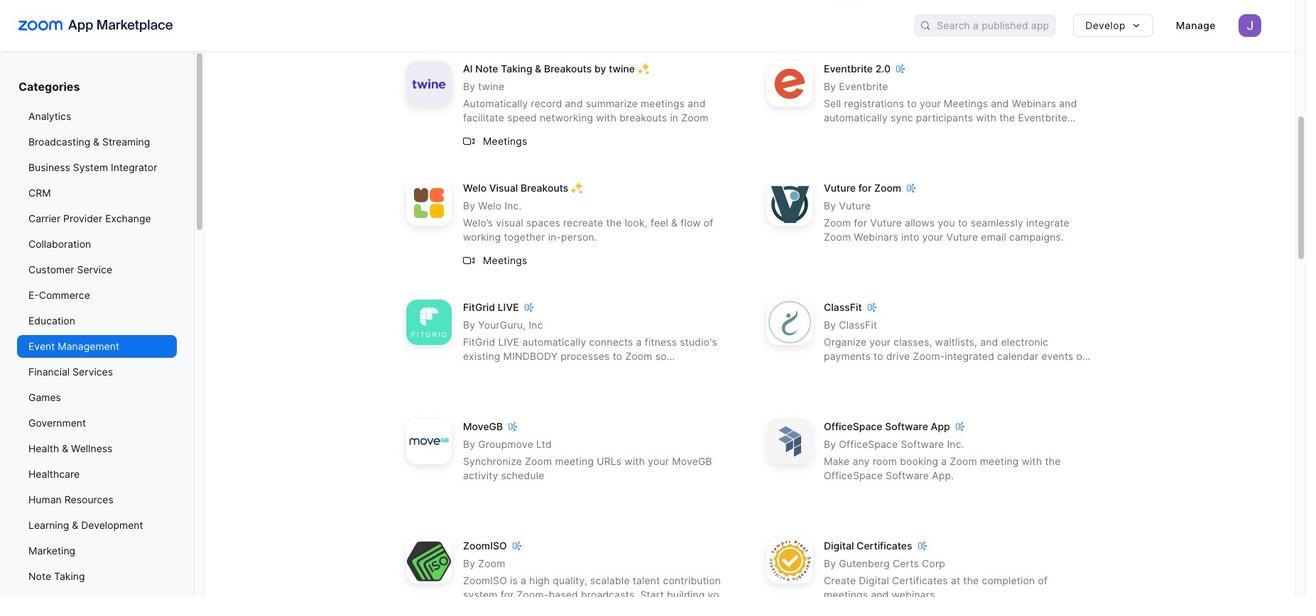 Task type: locate. For each thing, give the bounding box(es) containing it.
government link
[[17, 412, 177, 435]]

to
[[907, 98, 917, 110], [958, 217, 968, 229], [613, 350, 622, 362], [874, 350, 883, 362]]

human resources link
[[17, 489, 177, 511]]

your down 'allows'
[[922, 231, 943, 243]]

zoom inside by officespace software inc. make any room booking a zoom meeting with the officespace software app.
[[950, 455, 977, 468]]

your up participants
[[920, 98, 941, 110]]

by inside by yourguru, inc fitgrid live automatically connects a fitness studio's existing mindbody processes to zoom so livestreaming content is simpler and more efficient.
[[463, 319, 475, 331]]

event management
[[28, 340, 119, 352]]

taking up 'automatically'
[[501, 63, 532, 75]]

participants
[[916, 112, 973, 124]]

& down 'human resources' on the bottom left of page
[[72, 519, 78, 531]]

website.
[[848, 365, 888, 377]]

live down yourguru,
[[498, 336, 519, 348]]

zoom- inside by zoom zoomiso is a high quality, scalable talent contribution system for zoom-based broadcasts. start building you
[[517, 589, 549, 597]]

& up record
[[535, 63, 541, 75]]

based
[[549, 589, 578, 597]]

1 vertical spatial meetings
[[824, 589, 868, 597]]

0 horizontal spatial meeting
[[555, 455, 594, 468]]

banner
[[0, 0, 1295, 51]]

by up the organize
[[824, 319, 836, 331]]

more
[[639, 365, 663, 377]]

welo left "visual"
[[463, 182, 487, 194]]

1 vertical spatial live
[[498, 336, 519, 348]]

0 vertical spatial zoomiso
[[463, 540, 507, 552]]

2 zoomiso from the top
[[463, 575, 507, 587]]

0 horizontal spatial of
[[704, 217, 713, 229]]

certificates up the webinars.
[[892, 575, 948, 587]]

sync
[[891, 112, 913, 124]]

categories button
[[17, 80, 177, 105]]

0 horizontal spatial automatically
[[522, 336, 586, 348]]

1 vertical spatial automatically
[[522, 336, 586, 348]]

vuture
[[824, 182, 856, 194], [839, 200, 871, 212], [870, 217, 902, 229], [946, 231, 978, 243]]

inc. inside by officespace software inc. make any room booking a zoom meeting with the officespace software app.
[[947, 438, 964, 450]]

customer
[[28, 263, 74, 276]]

digital down gutenberg
[[859, 575, 889, 587]]

to down connects
[[613, 350, 622, 362]]

automatically up integration
[[824, 112, 888, 124]]

1 vertical spatial twine
[[478, 80, 504, 93]]

& for health & wellness
[[62, 442, 68, 455]]

2 vertical spatial officespace
[[824, 470, 883, 482]]

digital up gutenberg
[[824, 540, 854, 552]]

by vuture zoom for vuture allows you to seamlessly integrate zoom webinars into your vuture email campaigns.
[[824, 200, 1069, 243]]

zoom- down high
[[517, 589, 549, 597]]

0 horizontal spatial twine
[[478, 80, 504, 93]]

1 horizontal spatial zoom-
[[913, 350, 945, 362]]

0 vertical spatial welo
[[463, 182, 487, 194]]

record
[[531, 98, 562, 110]]

to right you
[[958, 217, 968, 229]]

of inside 'by gutenberg certs corp create digital certificates at the completion of meetings and webinars.'
[[1038, 575, 1048, 587]]

0 horizontal spatial is
[[510, 575, 518, 587]]

1 vertical spatial certificates
[[892, 575, 948, 587]]

your down payments
[[824, 365, 845, 377]]

officespace software app
[[824, 421, 950, 433]]

1 vertical spatial inc.
[[947, 438, 964, 450]]

1 vertical spatial classfit
[[839, 319, 877, 331]]

automatically down inc
[[522, 336, 586, 348]]

by up synchronize
[[463, 438, 475, 450]]

note down "marketing"
[[28, 570, 51, 582]]

certificates inside 'by gutenberg certs corp create digital certificates at the completion of meetings and webinars.'
[[892, 575, 948, 587]]

1 vertical spatial breakouts
[[521, 182, 568, 194]]

taking down "marketing"
[[54, 570, 85, 582]]

1 vertical spatial webinars
[[854, 231, 898, 243]]

meetings down the speed
[[483, 135, 527, 147]]

by inside by officespace software inc. make any room booking a zoom meeting with the officespace software app.
[[824, 438, 836, 450]]

for down vuture for zoom
[[854, 217, 867, 229]]

healthcare
[[28, 468, 80, 480]]

by officespace software inc. make any room booking a zoom meeting with the officespace software app.
[[824, 438, 1061, 482]]

facilitate
[[463, 112, 504, 124]]

government
[[28, 417, 86, 429]]

building
[[667, 589, 705, 597]]

zoom inside the by groupmove ltd synchronize zoom meeting urls with your movegb activity schedule
[[525, 455, 552, 468]]

by inside by twine automatically record and summarize meetings and facilitate speed networking with breakouts in zoom
[[463, 80, 475, 93]]

1 horizontal spatial is
[[570, 365, 577, 377]]

software down booking
[[886, 470, 929, 482]]

0 horizontal spatial inc.
[[504, 200, 522, 212]]

by inside 'by gutenberg certs corp create digital certificates at the completion of meetings and webinars.'
[[824, 558, 836, 570]]

broadcasting
[[28, 136, 90, 148]]

1 vertical spatial for
[[854, 217, 867, 229]]

fitgrid up yourguru,
[[463, 301, 495, 313]]

vuture down integration
[[824, 182, 856, 194]]

0 vertical spatial is
[[570, 365, 577, 377]]

0 vertical spatial software
[[885, 421, 928, 433]]

by for by classfit organize your classes, waitlists, and electronic payments to drive zoom-integrated calendar events on your website.
[[824, 319, 836, 331]]

1 meeting from the left
[[555, 455, 594, 468]]

provider
[[63, 212, 102, 224]]

twine right the by
[[609, 63, 635, 75]]

note
[[475, 63, 498, 75], [28, 570, 51, 582]]

banner containing develop
[[0, 0, 1295, 51]]

connects
[[589, 336, 633, 348]]

search a published app element
[[914, 14, 1056, 37]]

by inside by zoom zoomiso is a high quality, scalable talent contribution system for zoom-based broadcasts. start building you
[[463, 558, 475, 570]]

1 horizontal spatial meetings
[[824, 589, 868, 597]]

of right flow
[[704, 217, 713, 229]]

1 horizontal spatial a
[[636, 336, 642, 348]]

digital inside 'by gutenberg certs corp create digital certificates at the completion of meetings and webinars.'
[[859, 575, 889, 587]]

your inside by eventbrite sell registrations to your meetings and webinars and automatically sync participants with the eventbrite integration
[[920, 98, 941, 110]]

seamlessly
[[971, 217, 1023, 229]]

calendar
[[997, 350, 1039, 362]]

drive
[[886, 350, 910, 362]]

software up booking
[[901, 438, 944, 450]]

meetings up the in
[[641, 98, 685, 110]]

1 vertical spatial zoom-
[[517, 589, 549, 597]]

0 vertical spatial of
[[704, 217, 713, 229]]

1 horizontal spatial inc.
[[947, 438, 964, 450]]

2 vertical spatial a
[[521, 575, 526, 587]]

software left app
[[885, 421, 928, 433]]

to inside "by vuture zoom for vuture allows you to seamlessly integrate zoom webinars into your vuture email campaigns."
[[958, 217, 968, 229]]

is down processes
[[570, 365, 577, 377]]

analytics link
[[17, 105, 177, 128]]

inc. up visual
[[504, 200, 522, 212]]

marketing
[[28, 545, 75, 557]]

crm
[[28, 187, 51, 199]]

to inside by classfit organize your classes, waitlists, and electronic payments to drive zoom-integrated calendar events on your website.
[[874, 350, 883, 362]]

is
[[570, 365, 577, 377], [510, 575, 518, 587]]

your up drive
[[870, 336, 891, 348]]

customer service
[[28, 263, 112, 276]]

2 fitgrid from the top
[[463, 336, 495, 348]]

2 meeting from the left
[[980, 455, 1019, 468]]

2 horizontal spatial a
[[941, 455, 947, 468]]

by up create
[[824, 558, 836, 570]]

1 horizontal spatial note
[[475, 63, 498, 75]]

develop
[[1085, 19, 1126, 31]]

2.0
[[875, 63, 891, 75]]

1 vertical spatial zoomiso
[[463, 575, 507, 587]]

1 vertical spatial taking
[[54, 570, 85, 582]]

to up website. on the right of the page
[[874, 350, 883, 362]]

certificates up gutenberg
[[857, 540, 912, 552]]

1 vertical spatial a
[[941, 455, 947, 468]]

human resources
[[28, 494, 113, 506]]

live up yourguru,
[[498, 301, 519, 313]]

business system integrator link
[[17, 156, 177, 179]]

0 vertical spatial zoom-
[[913, 350, 945, 362]]

urls
[[597, 455, 622, 468]]

0 vertical spatial movegb
[[463, 421, 503, 433]]

financial services link
[[17, 361, 177, 383]]

a left high
[[521, 575, 526, 587]]

integrate
[[1026, 217, 1069, 229]]

your inside "by vuture zoom for vuture allows you to seamlessly integrate zoom webinars into your vuture email campaigns."
[[922, 231, 943, 243]]

into
[[901, 231, 919, 243]]

classes,
[[894, 336, 932, 348]]

1 vertical spatial digital
[[859, 575, 889, 587]]

zoom- down classes,
[[913, 350, 945, 362]]

0 vertical spatial certificates
[[857, 540, 912, 552]]

0 vertical spatial fitgrid
[[463, 301, 495, 313]]

integrator
[[111, 161, 157, 173]]

automatically
[[824, 112, 888, 124], [522, 336, 586, 348]]

breakouts
[[544, 63, 592, 75], [521, 182, 568, 194]]

manage button
[[1165, 14, 1227, 37]]

2 vertical spatial eventbrite
[[1018, 112, 1067, 124]]

by inside by classfit organize your classes, waitlists, and electronic payments to drive zoom-integrated calendar events on your website.
[[824, 319, 836, 331]]

software
[[885, 421, 928, 433], [901, 438, 944, 450], [886, 470, 929, 482]]

and inside by yourguru, inc fitgrid live automatically connects a fitness studio's existing mindbody processes to zoom so livestreaming content is simpler and more efficient.
[[618, 365, 636, 377]]

of right completion
[[1038, 575, 1048, 587]]

by up sell
[[824, 80, 836, 93]]

meetings up participants
[[944, 98, 988, 110]]

email
[[981, 231, 1006, 243]]

zoomiso
[[463, 540, 507, 552], [463, 575, 507, 587]]

0 horizontal spatial a
[[521, 575, 526, 587]]

0 horizontal spatial note
[[28, 570, 51, 582]]

meetings inside by eventbrite sell registrations to your meetings and webinars and automatically sync participants with the eventbrite integration
[[944, 98, 988, 110]]

& for broadcasting & streaming
[[93, 136, 99, 148]]

by for by twine automatically record and summarize meetings and facilitate speed networking with breakouts in zoom
[[463, 80, 475, 93]]

welo up welo's
[[478, 200, 502, 212]]

0 horizontal spatial meetings
[[641, 98, 685, 110]]

by for by groupmove ltd synchronize zoom meeting urls with your movegb activity schedule
[[463, 438, 475, 450]]

learning & development
[[28, 519, 143, 531]]

by down ai at the top left
[[463, 80, 475, 93]]

by up make
[[824, 438, 836, 450]]

movegb inside the by groupmove ltd synchronize zoom meeting urls with your movegb activity schedule
[[672, 455, 712, 468]]

learning & development link
[[17, 514, 177, 537]]

1 vertical spatial officespace
[[839, 438, 898, 450]]

0 horizontal spatial digital
[[824, 540, 854, 552]]

and inside by classfit organize your classes, waitlists, and electronic payments to drive zoom-integrated calendar events on your website.
[[980, 336, 998, 348]]

inc. down app
[[947, 438, 964, 450]]

1 vertical spatial welo
[[478, 200, 502, 212]]

event management link
[[17, 335, 177, 358]]

a inside by officespace software inc. make any room booking a zoom meeting with the officespace software app.
[[941, 455, 947, 468]]

visual
[[496, 217, 523, 229]]

1 horizontal spatial automatically
[[824, 112, 888, 124]]

a left fitness
[[636, 336, 642, 348]]

services
[[73, 366, 113, 378]]

1 horizontal spatial of
[[1038, 575, 1048, 587]]

1 horizontal spatial movegb
[[672, 455, 712, 468]]

meetings inside 'by gutenberg certs corp create digital certificates at the completion of meetings and webinars.'
[[824, 589, 868, 597]]

vuture down you
[[946, 231, 978, 243]]

by for by yourguru, inc fitgrid live automatically connects a fitness studio's existing mindbody processes to zoom so livestreaming content is simpler and more efficient.
[[463, 319, 475, 331]]

& right feel
[[671, 217, 678, 229]]

meetings for by twine automatically record and summarize meetings and facilitate speed networking with breakouts in zoom
[[483, 135, 527, 147]]

2 vertical spatial meetings
[[483, 254, 527, 266]]

0 vertical spatial note
[[475, 63, 498, 75]]

0 horizontal spatial zoom-
[[517, 589, 549, 597]]

webinars inside by eventbrite sell registrations to your meetings and webinars and automatically sync participants with the eventbrite integration
[[1012, 98, 1056, 110]]

by up system
[[463, 558, 475, 570]]

customer service link
[[17, 259, 177, 281]]

by inside by eventbrite sell registrations to your meetings and webinars and automatically sync participants with the eventbrite integration
[[824, 80, 836, 93]]

& down analytics link
[[93, 136, 99, 148]]

fitgrid inside by yourguru, inc fitgrid live automatically connects a fitness studio's existing mindbody processes to zoom so livestreaming content is simpler and more efficient.
[[463, 336, 495, 348]]

meeting inside by officespace software inc. make any room booking a zoom meeting with the officespace software app.
[[980, 455, 1019, 468]]

classfit
[[824, 301, 862, 313], [839, 319, 877, 331]]

carrier
[[28, 212, 60, 224]]

to inside by eventbrite sell registrations to your meetings and webinars and automatically sync participants with the eventbrite integration
[[907, 98, 917, 110]]

breakouts up "spaces"
[[521, 182, 568, 194]]

fitgrid up the existing
[[463, 336, 495, 348]]

0 vertical spatial meetings
[[641, 98, 685, 110]]

by up welo's
[[463, 200, 475, 212]]

0 vertical spatial classfit
[[824, 301, 862, 313]]

0 vertical spatial automatically
[[824, 112, 888, 124]]

by inside by welo inc. welo's visual spaces recreate the look, feel & flow of working together in-person.
[[463, 200, 475, 212]]

e-
[[28, 289, 39, 301]]

0 vertical spatial live
[[498, 301, 519, 313]]

breakouts left the by
[[544, 63, 592, 75]]

& for learning & development
[[72, 519, 78, 531]]

0 horizontal spatial taking
[[54, 570, 85, 582]]

1 fitgrid from the top
[[463, 301, 495, 313]]

by down fitgrid live
[[463, 319, 475, 331]]

and inside 'by gutenberg certs corp create digital certificates at the completion of meetings and webinars.'
[[871, 589, 889, 597]]

classfit inside by classfit organize your classes, waitlists, and electronic payments to drive zoom-integrated calendar events on your website.
[[839, 319, 877, 331]]

1 horizontal spatial taking
[[501, 63, 532, 75]]

for inside "by vuture zoom for vuture allows you to seamlessly integrate zoom webinars into your vuture email campaigns."
[[854, 217, 867, 229]]

0 vertical spatial twine
[[609, 63, 635, 75]]

make
[[824, 455, 850, 468]]

high
[[529, 575, 550, 587]]

0 vertical spatial inc.
[[504, 200, 522, 212]]

your right urls
[[648, 455, 669, 468]]

for inside by zoom zoomiso is a high quality, scalable talent contribution system for zoom-based broadcasts. start building you
[[501, 589, 514, 597]]

1 horizontal spatial webinars
[[1012, 98, 1056, 110]]

for right system
[[501, 589, 514, 597]]

for down integration
[[858, 182, 872, 194]]

by inside the by groupmove ltd synchronize zoom meeting urls with your movegb activity schedule
[[463, 438, 475, 450]]

twine up 'automatically'
[[478, 80, 504, 93]]

1 vertical spatial is
[[510, 575, 518, 587]]

1 horizontal spatial meeting
[[980, 455, 1019, 468]]

0 vertical spatial meetings
[[944, 98, 988, 110]]

by inside "by vuture zoom for vuture allows you to seamlessly integrate zoom webinars into your vuture email campaigns."
[[824, 200, 836, 212]]

your
[[920, 98, 941, 110], [922, 231, 943, 243], [870, 336, 891, 348], [824, 365, 845, 377], [648, 455, 669, 468]]

0 vertical spatial webinars
[[1012, 98, 1056, 110]]

the
[[999, 112, 1015, 124], [606, 217, 622, 229], [1045, 455, 1061, 468], [963, 575, 979, 587]]

1 horizontal spatial digital
[[859, 575, 889, 587]]

existing
[[463, 350, 500, 362]]

0 vertical spatial a
[[636, 336, 642, 348]]

corp
[[922, 558, 945, 570]]

2 vertical spatial for
[[501, 589, 514, 597]]

payments
[[824, 350, 871, 362]]

is left high
[[510, 575, 518, 587]]

1 vertical spatial of
[[1038, 575, 1048, 587]]

certificates
[[857, 540, 912, 552], [892, 575, 948, 587]]

networking
[[540, 112, 593, 124]]

a up app.
[[941, 455, 947, 468]]

automatically inside by eventbrite sell registrations to your meetings and webinars and automatically sync participants with the eventbrite integration
[[824, 112, 888, 124]]

by
[[594, 63, 606, 75]]

note right ai at the top left
[[475, 63, 498, 75]]

0 horizontal spatial webinars
[[854, 231, 898, 243]]

live inside by yourguru, inc fitgrid live automatically connects a fitness studio's existing mindbody processes to zoom so livestreaming content is simpler and more efficient.
[[498, 336, 519, 348]]

meetings
[[944, 98, 988, 110], [483, 135, 527, 147], [483, 254, 527, 266]]

for
[[858, 182, 872, 194], [854, 217, 867, 229], [501, 589, 514, 597]]

1 vertical spatial movegb
[[672, 455, 712, 468]]

vuture up into
[[870, 217, 902, 229]]

develop button
[[1073, 14, 1153, 37]]

meetings down together
[[483, 254, 527, 266]]

movegb
[[463, 421, 503, 433], [672, 455, 712, 468]]

to up sync
[[907, 98, 917, 110]]

with inside by twine automatically record and summarize meetings and facilitate speed networking with breakouts in zoom
[[596, 112, 617, 124]]

manage
[[1176, 19, 1216, 31]]

1 vertical spatial fitgrid
[[463, 336, 495, 348]]

digital
[[824, 540, 854, 552], [859, 575, 889, 587]]

by down vuture for zoom
[[824, 200, 836, 212]]

0 vertical spatial for
[[858, 182, 872, 194]]

meetings
[[641, 98, 685, 110], [824, 589, 868, 597]]

0 horizontal spatial movegb
[[463, 421, 503, 433]]

event
[[28, 340, 55, 352]]

health & wellness link
[[17, 437, 177, 460]]

1 vertical spatial meetings
[[483, 135, 527, 147]]

Search text field
[[937, 15, 1056, 36]]

& right health in the left of the page
[[62, 442, 68, 455]]

fitgrid
[[463, 301, 495, 313], [463, 336, 495, 348]]

meetings down create
[[824, 589, 868, 597]]



Task type: vqa. For each thing, say whether or not it's contained in the screenshot.
BACKGROUNDS within the Shared Backgrounds By Zoom
no



Task type: describe. For each thing, give the bounding box(es) containing it.
zoom inside by twine automatically record and summarize meetings and facilitate speed networking with breakouts in zoom
[[681, 112, 708, 124]]

0 vertical spatial taking
[[501, 63, 532, 75]]

the inside by eventbrite sell registrations to your meetings and webinars and automatically sync participants with the eventbrite integration
[[999, 112, 1015, 124]]

business
[[28, 161, 70, 173]]

ltd
[[536, 438, 552, 450]]

look,
[[625, 217, 648, 229]]

human
[[28, 494, 62, 506]]

1 zoomiso from the top
[[463, 540, 507, 552]]

games
[[28, 391, 61, 403]]

yourguru,
[[478, 319, 526, 331]]

visual
[[489, 182, 518, 194]]

any
[[853, 455, 870, 468]]

together
[[504, 231, 545, 243]]

by gutenberg certs corp create digital certificates at the completion of meetings and webinars.
[[824, 558, 1048, 597]]

with inside the by groupmove ltd synchronize zoom meeting urls with your movegb activity schedule
[[625, 455, 645, 468]]

commerce
[[39, 289, 90, 301]]

0 vertical spatial digital
[[824, 540, 854, 552]]

the inside 'by gutenberg certs corp create digital certificates at the completion of meetings and webinars.'
[[963, 575, 979, 587]]

synchronize
[[463, 455, 522, 468]]

financial
[[28, 366, 70, 378]]

marketing link
[[17, 540, 177, 562]]

health
[[28, 442, 59, 455]]

service
[[77, 263, 112, 276]]

1 vertical spatial eventbrite
[[839, 80, 888, 93]]

gutenberg
[[839, 558, 890, 570]]

broadcasting & streaming
[[28, 136, 150, 148]]

recreate
[[563, 217, 603, 229]]

inc
[[529, 319, 543, 331]]

is inside by zoom zoomiso is a high quality, scalable talent contribution system for zoom-based broadcasts. start building you
[[510, 575, 518, 587]]

system
[[463, 589, 498, 597]]

zoomiso inside by zoom zoomiso is a high quality, scalable talent contribution system for zoom-based broadcasts. start building you
[[463, 575, 507, 587]]

by for by gutenberg certs corp create digital certificates at the completion of meetings and webinars.
[[824, 558, 836, 570]]

meetings for by welo inc. welo's visual spaces recreate the look, feel & flow of working together in-person.
[[483, 254, 527, 266]]

with inside by eventbrite sell registrations to your meetings and webinars and automatically sync participants with the eventbrite integration
[[976, 112, 996, 124]]

your inside the by groupmove ltd synchronize zoom meeting urls with your movegb activity schedule
[[648, 455, 669, 468]]

streaming
[[102, 136, 150, 148]]

by groupmove ltd synchronize zoom meeting urls with your movegb activity schedule
[[463, 438, 712, 482]]

2 vertical spatial software
[[886, 470, 929, 482]]

start
[[640, 589, 664, 597]]

certs
[[893, 558, 919, 570]]

is inside by yourguru, inc fitgrid live automatically connects a fitness studio's existing mindbody processes to zoom so livestreaming content is simpler and more efficient.
[[570, 365, 577, 377]]

by zoom zoomiso is a high quality, scalable talent contribution system for zoom-based broadcasts. start building you
[[463, 558, 729, 597]]

health & wellness
[[28, 442, 113, 455]]

summarize
[[586, 98, 638, 110]]

management
[[58, 340, 119, 352]]

you
[[938, 217, 955, 229]]

zoom inside by yourguru, inc fitgrid live automatically connects a fitness studio's existing mindbody processes to zoom so livestreaming content is simpler and more efficient.
[[625, 350, 652, 362]]

speed
[[507, 112, 537, 124]]

the inside by welo inc. welo's visual spaces recreate the look, feel & flow of working together in-person.
[[606, 217, 622, 229]]

inc. inside by welo inc. welo's visual spaces recreate the look, feel & flow of working together in-person.
[[504, 200, 522, 212]]

events
[[1042, 350, 1073, 362]]

meetings inside by twine automatically record and summarize meetings and facilitate speed networking with breakouts in zoom
[[641, 98, 685, 110]]

content
[[530, 365, 567, 377]]

by for by officespace software inc. make any room booking a zoom meeting with the officespace software app.
[[824, 438, 836, 450]]

the inside by officespace software inc. make any room booking a zoom meeting with the officespace software app.
[[1045, 455, 1061, 468]]

a inside by zoom zoomiso is a high quality, scalable talent contribution system for zoom-based broadcasts. start building you
[[521, 575, 526, 587]]

app.
[[932, 470, 954, 482]]

integrated
[[945, 350, 994, 362]]

meeting inside the by groupmove ltd synchronize zoom meeting urls with your movegb activity schedule
[[555, 455, 594, 468]]

zoom- inside by classfit organize your classes, waitlists, and electronic payments to drive zoom-integrated calendar events on your website.
[[913, 350, 945, 362]]

healthcare link
[[17, 463, 177, 486]]

0 vertical spatial breakouts
[[544, 63, 592, 75]]

digital certificates
[[824, 540, 912, 552]]

1 vertical spatial software
[[901, 438, 944, 450]]

vuture down vuture for zoom
[[839, 200, 871, 212]]

quality,
[[553, 575, 587, 587]]

collaboration link
[[17, 233, 177, 256]]

automatically inside by yourguru, inc fitgrid live automatically connects a fitness studio's existing mindbody processes to zoom so livestreaming content is simpler and more efficient.
[[522, 336, 586, 348]]

studio's
[[680, 336, 717, 348]]

on
[[1076, 350, 1088, 362]]

welo inside by welo inc. welo's visual spaces recreate the look, feel & flow of working together in-person.
[[478, 200, 502, 212]]

collaboration
[[28, 238, 91, 250]]

feel
[[651, 217, 668, 229]]

analytics
[[28, 110, 71, 122]]

system
[[73, 161, 108, 173]]

spaces
[[526, 217, 560, 229]]

broadcasts.
[[581, 589, 637, 597]]

twine inside by twine automatically record and summarize meetings and facilitate speed networking with breakouts in zoom
[[478, 80, 504, 93]]

flow
[[681, 217, 701, 229]]

in
[[670, 112, 678, 124]]

exchange
[[105, 212, 151, 224]]

webinars inside "by vuture zoom for vuture allows you to seamlessly integrate zoom webinars into your vuture email campaigns."
[[854, 231, 898, 243]]

0 vertical spatial eventbrite
[[824, 63, 873, 75]]

1 vertical spatial note
[[28, 570, 51, 582]]

by eventbrite sell registrations to your meetings and webinars and automatically sync participants with the eventbrite integration
[[824, 80, 1077, 138]]

learning
[[28, 519, 69, 531]]

electronic
[[1001, 336, 1048, 348]]

to inside by yourguru, inc fitgrid live automatically connects a fitness studio's existing mindbody processes to zoom so livestreaming content is simpler and more efficient.
[[613, 350, 622, 362]]

at
[[951, 575, 960, 587]]

with inside by officespace software inc. make any room booking a zoom meeting with the officespace software app.
[[1022, 455, 1042, 468]]

financial services
[[28, 366, 113, 378]]

waitlists,
[[935, 336, 977, 348]]

fitness
[[645, 336, 677, 348]]

1 horizontal spatial twine
[[609, 63, 635, 75]]

vuture for zoom
[[824, 182, 901, 194]]

business system integrator
[[28, 161, 157, 173]]

by for by eventbrite sell registrations to your meetings and webinars and automatically sync participants with the eventbrite integration
[[824, 80, 836, 93]]

by for by vuture zoom for vuture allows you to seamlessly integrate zoom webinars into your vuture email campaigns.
[[824, 200, 836, 212]]

0 vertical spatial officespace
[[824, 421, 882, 433]]

allows
[[905, 217, 935, 229]]

webinars.
[[892, 589, 938, 597]]

note taking link
[[17, 565, 177, 588]]

carrier provider exchange
[[28, 212, 151, 224]]

e-commerce
[[28, 289, 90, 301]]

talent
[[633, 575, 660, 587]]

a inside by yourguru, inc fitgrid live automatically connects a fitness studio's existing mindbody processes to zoom so livestreaming content is simpler and more efficient.
[[636, 336, 642, 348]]

room
[[873, 455, 897, 468]]

of inside by welo inc. welo's visual spaces recreate the look, feel & flow of working together in-person.
[[704, 217, 713, 229]]

zoom inside by zoom zoomiso is a high quality, scalable talent contribution system for zoom-based broadcasts. start building you
[[478, 558, 505, 570]]

education
[[28, 315, 75, 327]]

completion
[[982, 575, 1035, 587]]

e-commerce link
[[17, 284, 177, 307]]

by for by welo inc. welo's visual spaces recreate the look, feel & flow of working together in-person.
[[463, 200, 475, 212]]

simpler
[[580, 365, 615, 377]]

activity
[[463, 470, 498, 482]]

welo's
[[463, 217, 493, 229]]

automatically
[[463, 98, 528, 110]]

working
[[463, 231, 501, 243]]

fitgrid live
[[463, 301, 519, 313]]

groupmove
[[478, 438, 533, 450]]

ai
[[463, 63, 473, 75]]

wellness
[[71, 442, 113, 455]]

& inside by welo inc. welo's visual spaces recreate the look, feel & flow of working together in-person.
[[671, 217, 678, 229]]

by for by zoom zoomiso is a high quality, scalable talent contribution system for zoom-based broadcasts. start building you
[[463, 558, 475, 570]]

integration
[[824, 126, 876, 138]]



